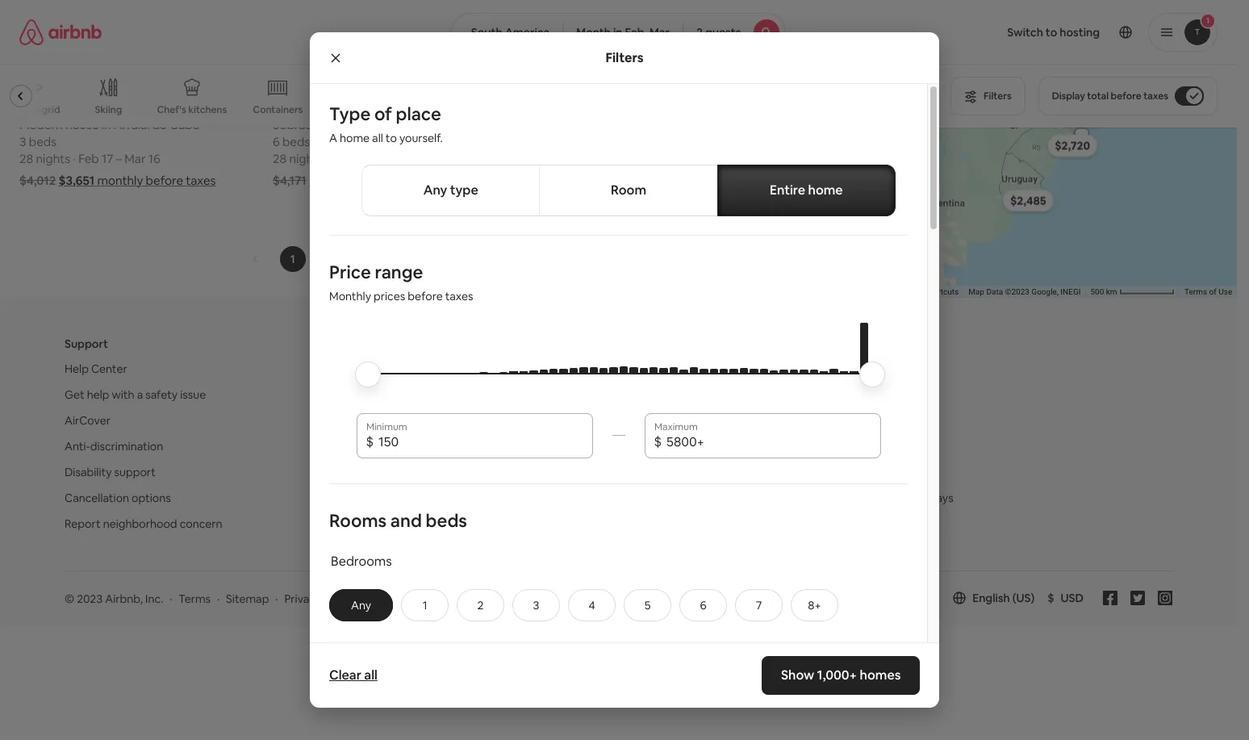 Task type: describe. For each thing, give the bounding box(es) containing it.
0 horizontal spatial do
[[109, 100, 124, 115]]

new place to stay image
[[215, 100, 253, 115]]

help center link
[[65, 361, 127, 376]]

concern
[[180, 516, 222, 531]]

$4,171
[[273, 172, 307, 188]]

display
[[1052, 90, 1085, 102]]

28 for 28 nights · feb 1 – 29
[[526, 151, 540, 166]]

english (us) button
[[953, 591, 1035, 605]]

new features
[[808, 387, 877, 402]]

type of place a home all to yourself.
[[329, 102, 443, 145]]

1 vertical spatial $3,218
[[309, 172, 346, 188]]

price
[[329, 261, 371, 283]]

1 horizontal spatial ·
[[170, 591, 172, 606]]

report
[[65, 516, 101, 531]]

help center
[[65, 361, 127, 376]]

map data ©2023 google, inegi
[[968, 287, 1081, 296]]

anti-discrimination
[[65, 439, 163, 453]]

aircover
[[65, 413, 111, 427]]

home inside button
[[808, 182, 843, 199]]

1 button
[[401, 589, 449, 621]]

english (us)
[[973, 591, 1035, 605]]

home in itapoá, brazil sobrado with sea view & churras & pool 6 beds
[[273, 100, 495, 149]]

terms of use link
[[1185, 287, 1232, 296]]

terms for terms
[[179, 591, 211, 606]]

entire
[[770, 182, 805, 199]]

2 for 2 guests
[[696, 25, 703, 40]]

inc.
[[145, 591, 163, 606]]

$1,237 button
[[1138, 16, 1186, 38]]

3 feb from the left
[[585, 151, 606, 166]]

none search field containing south america
[[451, 13, 786, 52]]

stays
[[927, 490, 954, 505]]

1,000+
[[817, 667, 857, 684]]

entire home button
[[717, 165, 896, 216]]

profile element
[[806, 0, 1218, 65]]

tab list inside filters dialog
[[362, 165, 896, 216]]

beds for 6
[[282, 134, 310, 149]]

all inside type of place a home all to yourself.
[[372, 131, 383, 145]]

group containing off-the-grid
[[0, 65, 941, 128]]

3 button
[[512, 589, 560, 621]]

2 link
[[319, 246, 345, 272]]

2 horizontal spatial $
[[1048, 591, 1054, 605]]

28 nights
[[273, 151, 324, 166]]

before down 24
[[397, 172, 434, 188]]

disability support link
[[65, 465, 156, 479]]

filters dialog
[[310, 32, 939, 740]]

homes
[[860, 667, 901, 684]]

airbnb your home
[[436, 361, 529, 376]]

1 inside button
[[423, 598, 427, 612]]

© 2023 airbnb, inc.
[[65, 591, 163, 606]]

sitemap link
[[226, 591, 269, 606]]

$2,720 button
[[1047, 134, 1097, 156]]

1 privacy from the left
[[284, 591, 321, 606]]

your privacy choices link
[[337, 591, 471, 607]]

nights for 28 nights · feb 1 – 29
[[543, 151, 577, 166]]

monthly before taxes button
[[566, 172, 725, 188]]

disability
[[65, 465, 112, 479]]

house
[[65, 117, 99, 132]]

support
[[65, 336, 108, 351]]

mar for feb 25 – mar 24
[[380, 151, 401, 166]]

any element
[[346, 598, 376, 612]]

google,
[[1031, 287, 1059, 296]]

navigate to twitter image
[[1131, 591, 1145, 605]]

month in feb, mar
[[576, 25, 670, 40]]

2 inside button
[[477, 598, 484, 612]]

show 1,000+ homes
[[781, 667, 901, 684]]

usd
[[1061, 591, 1084, 605]]

report neighborhood concern link
[[65, 516, 222, 531]]

a
[[137, 387, 143, 402]]

cabo,
[[126, 100, 160, 115]]

4
[[589, 598, 595, 612]]

any for any
[[351, 598, 371, 612]]

cancellation options
[[65, 490, 171, 505]]

500 km
[[1090, 287, 1119, 296]]

get help with a safety issue link
[[65, 387, 206, 402]]

taxes inside button
[[1144, 90, 1169, 102]]

16
[[148, 151, 160, 166]]

· inside home in arraial do cabo, brazil modern house in arraial do cabo 3 beds 28 nights · feb 17 – mar 16 $4,012 $3,651 monthly before taxes
[[73, 151, 76, 166]]

$ for 2nd the $ "text box" from right
[[366, 433, 374, 450]]

of for use
[[1209, 287, 1217, 296]]

monthly before taxes
[[607, 172, 725, 188]]

america
[[505, 25, 550, 40]]

1 $ text field from the left
[[379, 434, 583, 450]]

month
[[576, 25, 611, 40]]

monthly inside home in arraial do cabo, brazil modern house in arraial do cabo 3 beds 28 nights · feb 17 – mar 16 $4,012 $3,651 monthly before taxes
[[97, 172, 143, 188]]

newsroom link
[[808, 361, 864, 376]]

hosting
[[436, 413, 477, 427]]

2 for 2 link
[[328, 251, 335, 266]]

1 vertical spatial arraial
[[114, 117, 150, 132]]

discrimination
[[90, 439, 163, 453]]

safety
[[145, 387, 178, 402]]

$1,070 button
[[1103, 74, 1151, 97]]

24
[[404, 151, 417, 166]]

display total before taxes
[[1052, 90, 1169, 102]]

in down skiing
[[102, 117, 111, 132]]

yourself.
[[399, 131, 443, 145]]

2 feb from the left
[[332, 151, 352, 166]]

skiing
[[95, 103, 122, 116]]

home inside type of place a home all to yourself.
[[340, 131, 370, 145]]

feb inside home in arraial do cabo, brazil modern house in arraial do cabo 3 beds 28 nights · feb 17 – mar 16 $4,012 $3,651 monthly before taxes
[[78, 151, 99, 166]]

month in feb, mar button
[[563, 13, 684, 52]]

8+ button
[[791, 589, 839, 621]]

$3,218 button
[[1057, 104, 1106, 126]]

sitemap
[[226, 591, 269, 606]]

nights inside home in arraial do cabo, brazil modern house in arraial do cabo 3 beds 28 nights · feb 17 – mar 16 $4,012 $3,651 monthly before taxes
[[36, 151, 70, 166]]

place
[[396, 102, 441, 125]]

©
[[65, 591, 74, 606]]

2 vertical spatial home
[[499, 361, 529, 376]]

privacy link
[[284, 591, 321, 606]]

airbnb
[[436, 361, 471, 376]]

25
[[355, 151, 368, 166]]

before right the room at top
[[655, 172, 692, 188]]

$4,171 $3,218 monthly before taxes
[[273, 172, 467, 188]]

use
[[1219, 287, 1232, 296]]

2 & from the left
[[460, 117, 468, 132]]

room button
[[539, 165, 718, 216]]

$1,070 $1,237
[[1110, 20, 1179, 93]]

navigate to facebook image
[[1103, 591, 1118, 605]]

inegi
[[1061, 287, 1081, 296]]

6 button
[[680, 589, 727, 621]]

2 – from the left
[[371, 151, 377, 166]]

2 horizontal spatial ·
[[580, 151, 582, 166]]

28 for 28 nights
[[273, 151, 287, 166]]

airbnb.org
[[808, 490, 863, 505]]



Task type: locate. For each thing, give the bounding box(es) containing it.
before inside home in arraial do cabo, brazil modern house in arraial do cabo 3 beds 28 nights · feb 17 – mar 16 $4,012 $3,651 monthly before taxes
[[146, 172, 183, 188]]

1 horizontal spatial new
[[808, 387, 831, 402]]

$3,218
[[1064, 108, 1099, 122], [309, 172, 346, 188]]

brazil inside the home in itapoá, brazil sobrado with sea view & churras & pool 6 beds
[[365, 100, 395, 115]]

hosting resources link
[[436, 413, 530, 427]]

28 up $4,012
[[19, 151, 33, 166]]

3 down modern
[[19, 134, 26, 149]]

2 guests button
[[683, 13, 786, 52]]

2 right 1 link in the top left of the page
[[328, 251, 335, 266]]

km
[[1106, 287, 1117, 296]]

most stays cost more than $1,450 per night. image
[[369, 323, 868, 419]]

privacy left your
[[284, 591, 321, 606]]

view
[[372, 117, 400, 132]]

before down '16'
[[146, 172, 183, 188]]

your
[[337, 591, 360, 606]]

in up modern
[[56, 100, 66, 115]]

2 horizontal spatial monthly
[[607, 172, 652, 188]]

1 vertical spatial do
[[152, 117, 167, 132]]

1 right previous icon
[[290, 251, 295, 266]]

500 km button
[[1086, 286, 1180, 298]]

brazil up view
[[365, 100, 395, 115]]

8+ element
[[808, 598, 821, 612]]

of up "to"
[[374, 102, 392, 125]]

1 horizontal spatial privacy
[[363, 591, 400, 606]]

arraial down the cabo,
[[114, 117, 150, 132]]

in up sobrado
[[310, 100, 320, 115]]

2 home from the left
[[273, 100, 307, 115]]

beds for 3
[[29, 134, 57, 149]]

trending
[[402, 103, 443, 116]]

beds inside home in arraial do cabo, brazil modern house in arraial do cabo 3 beds 28 nights · feb 17 – mar 16 $4,012 $3,651 monthly before taxes
[[29, 134, 57, 149]]

beds inside filters dialog
[[426, 509, 467, 532]]

28 inside home in arraial do cabo, brazil modern house in arraial do cabo 3 beds 28 nights · feb 17 – mar 16 $4,012 $3,651 monthly before taxes
[[19, 151, 33, 166]]

1 vertical spatial any
[[351, 598, 371, 612]]

keyboard shortcuts
[[889, 287, 959, 296]]

– right 25
[[371, 151, 377, 166]]

0 horizontal spatial 3
[[19, 134, 26, 149]]

& left the pool on the left top of the page
[[460, 117, 468, 132]]

0 horizontal spatial any
[[351, 598, 371, 612]]

0 horizontal spatial monthly
[[97, 172, 143, 188]]

· right inc.
[[170, 591, 172, 606]]

3
[[19, 134, 26, 149], [533, 598, 539, 612]]

clear
[[329, 667, 361, 684]]

2 inside button
[[696, 25, 703, 40]]

0 vertical spatial 1
[[608, 151, 613, 166]]

nights up $4,171
[[289, 151, 324, 166]]

2 horizontal spatial –
[[616, 151, 622, 166]]

0 vertical spatial 2
[[696, 25, 703, 40]]

28 up "$3,055"
[[526, 151, 540, 166]]

0 horizontal spatial mar
[[125, 151, 146, 166]]

4 button
[[568, 589, 616, 621]]

1 horizontal spatial do
[[152, 117, 167, 132]]

home up sobrado
[[273, 100, 307, 115]]

a
[[329, 131, 337, 145]]

in for arraial
[[56, 100, 66, 115]]

0 horizontal spatial privacy
[[284, 591, 321, 606]]

anti-discrimination link
[[65, 439, 163, 453]]

home inside the home in itapoá, brazil sobrado with sea view & churras & pool 6 beds
[[273, 100, 307, 115]]

beds
[[29, 134, 57, 149], [282, 134, 310, 149], [426, 509, 467, 532]]

of inside type of place a home all to yourself.
[[374, 102, 392, 125]]

arraial up house
[[69, 100, 106, 115]]

in for itapoá,
[[310, 100, 320, 115]]

airbnb your home link
[[436, 361, 529, 376]]

range
[[375, 261, 423, 283]]

1 vertical spatial new
[[808, 387, 831, 402]]

& right view
[[403, 117, 411, 132]]

home right "entire"
[[808, 182, 843, 199]]

1 horizontal spatial 1
[[423, 598, 427, 612]]

1 link
[[280, 246, 306, 272]]

of
[[374, 102, 392, 125], [1209, 287, 1217, 296]]

$ text field
[[379, 434, 583, 450], [667, 434, 871, 450]]

help
[[87, 387, 109, 402]]

pool
[[471, 117, 495, 132]]

None search field
[[451, 13, 786, 52]]

0 horizontal spatial terms
[[179, 591, 211, 606]]

0 vertical spatial all
[[372, 131, 383, 145]]

0 horizontal spatial beds
[[29, 134, 57, 149]]

any type button
[[362, 165, 540, 216]]

1 vertical spatial terms
[[179, 591, 211, 606]]

do left the cabo,
[[109, 100, 124, 115]]

1 brazil from the left
[[163, 100, 193, 115]]

taxes inside price range monthly prices before taxes
[[445, 289, 473, 303]]

$2,485 button
[[1003, 189, 1053, 211]]

2 vertical spatial 1
[[423, 598, 427, 612]]

0 vertical spatial terms
[[1185, 287, 1207, 296]]

1 vertical spatial 1
[[290, 251, 295, 266]]

&
[[403, 117, 411, 132], [460, 117, 468, 132]]

emergency
[[865, 490, 924, 505]]

1 horizontal spatial mar
[[380, 151, 401, 166]]

2 brazil from the left
[[365, 100, 395, 115]]

0 vertical spatial any
[[423, 182, 447, 199]]

south america button
[[451, 13, 564, 52]]

1 vertical spatial 2
[[328, 251, 335, 266]]

0 horizontal spatial –
[[116, 151, 122, 166]]

3 – from the left
[[616, 151, 622, 166]]

3 28 from the left
[[526, 151, 540, 166]]

before
[[1111, 90, 1142, 102], [146, 172, 183, 188], [397, 172, 434, 188], [655, 172, 692, 188], [408, 289, 443, 303]]

1 vertical spatial 3
[[533, 598, 539, 612]]

1 horizontal spatial beds
[[282, 134, 310, 149]]

1 horizontal spatial 2
[[477, 598, 484, 612]]

monthly down feb 25 – mar 24
[[348, 172, 394, 188]]

1 horizontal spatial brazil
[[365, 100, 395, 115]]

with left "a"
[[112, 387, 134, 402]]

6 right 5 button
[[700, 598, 707, 612]]

1 horizontal spatial with
[[323, 117, 347, 132]]

2 horizontal spatial feb
[[585, 151, 606, 166]]

1 vertical spatial home
[[808, 182, 843, 199]]

6 down sobrado
[[273, 134, 280, 149]]

2 horizontal spatial mar
[[650, 25, 670, 40]]

1 horizontal spatial &
[[460, 117, 468, 132]]

0 vertical spatial new
[[228, 100, 253, 115]]

support
[[114, 465, 156, 479]]

anti-
[[65, 439, 90, 453]]

beds
[[331, 640, 360, 657]]

3 inside home in arraial do cabo, brazil modern house in arraial do cabo 3 beds 28 nights · feb 17 – mar 16 $4,012 $3,651 monthly before taxes
[[19, 134, 26, 149]]

new for new features
[[808, 387, 831, 402]]

of for place
[[374, 102, 392, 125]]

0 horizontal spatial arraial
[[69, 100, 106, 115]]

google map
showing 31 stays. including 1 saved stay. region
[[779, 0, 1237, 297]]

3 nights from the left
[[543, 151, 577, 166]]

terms right inc.
[[179, 591, 211, 606]]

3 monthly from the left
[[607, 172, 652, 188]]

get
[[65, 387, 84, 402]]

1 left 29
[[608, 151, 613, 166]]

2 horizontal spatial 28
[[526, 151, 540, 166]]

home up modern
[[19, 100, 54, 115]]

home right your
[[499, 361, 529, 376]]

6 inside button
[[700, 598, 707, 612]]

1 vertical spatial all
[[364, 667, 378, 684]]

1 – from the left
[[116, 151, 122, 166]]

2 monthly from the left
[[348, 172, 394, 188]]

$2,132
[[1078, 84, 1112, 99]]

0 horizontal spatial 1
[[290, 251, 295, 266]]

prices
[[374, 289, 405, 303]]

0 vertical spatial $3,218
[[1064, 108, 1099, 122]]

mar for month in feb, mar
[[650, 25, 670, 40]]

before down range
[[408, 289, 443, 303]]

to
[[386, 131, 397, 145]]

any inside "button"
[[351, 598, 371, 612]]

beds right and
[[426, 509, 467, 532]]

terms left use
[[1185, 287, 1207, 296]]

all left "to"
[[372, 131, 383, 145]]

1 28 from the left
[[19, 151, 33, 166]]

$3,651
[[59, 172, 95, 188]]

1 horizontal spatial $
[[654, 433, 662, 450]]

previous image
[[251, 254, 261, 264]]

in left feb,
[[613, 25, 623, 40]]

show
[[781, 667, 814, 684]]

type
[[329, 102, 371, 125]]

0 horizontal spatial 28
[[19, 151, 33, 166]]

2 nights from the left
[[289, 151, 324, 166]]

$3,218 inside button
[[1064, 108, 1099, 122]]

feb left 25
[[332, 151, 352, 166]]

0 horizontal spatial of
[[374, 102, 392, 125]]

– inside home in arraial do cabo, brazil modern house in arraial do cabo 3 beds 28 nights · feb 17 – mar 16 $4,012 $3,651 monthly before taxes
[[116, 151, 122, 166]]

keyboard shortcuts button
[[889, 286, 959, 298]]

$3,218 down the 28 nights
[[309, 172, 346, 188]]

2 horizontal spatial 2
[[696, 25, 703, 40]]

5
[[645, 598, 651, 612]]

6 inside the home in itapoá, brazil sobrado with sea view & churras & pool 6 beds
[[273, 134, 280, 149]]

home
[[340, 131, 370, 145], [808, 182, 843, 199], [499, 361, 529, 376]]

new for new
[[228, 100, 253, 115]]

1 horizontal spatial $3,218
[[1064, 108, 1099, 122]]

1 vertical spatial 6
[[700, 598, 707, 612]]

show 1,000+ homes link
[[761, 656, 920, 695]]

1 horizontal spatial 6
[[700, 598, 707, 612]]

feb left 29
[[585, 151, 606, 166]]

before inside price range monthly prices before taxes
[[408, 289, 443, 303]]

28 up $4,171
[[273, 151, 287, 166]]

feb
[[78, 151, 99, 166], [332, 151, 352, 166], [585, 151, 606, 166]]

any for any type
[[423, 182, 447, 199]]

0 vertical spatial 6
[[273, 134, 280, 149]]

$2,132 button
[[1071, 80, 1119, 103]]

1 horizontal spatial 28
[[273, 151, 287, 166]]

brazil up cabo at the left top of page
[[163, 100, 193, 115]]

nights up $4,012
[[36, 151, 70, 166]]

0 vertical spatial 3
[[19, 134, 26, 149]]

center
[[91, 361, 127, 376]]

2 privacy from the left
[[363, 591, 400, 606]]

rooms and beds
[[329, 509, 467, 532]]

2 right 1 button
[[477, 598, 484, 612]]

mar inside home in arraial do cabo, brazil modern house in arraial do cabo 3 beds 28 nights · feb 17 – mar 16 $4,012 $3,651 monthly before taxes
[[125, 151, 146, 166]]

1 horizontal spatial any
[[423, 182, 447, 199]]

2 guests
[[696, 25, 741, 40]]

any inside button
[[423, 182, 447, 199]]

0 horizontal spatial &
[[403, 117, 411, 132]]

1 & from the left
[[403, 117, 411, 132]]

home for home in itapoá, brazil sobrado with sea view & churras & pool 6 beds
[[273, 100, 307, 115]]

$ for first the $ "text box" from the right
[[654, 433, 662, 450]]

mar right feb,
[[650, 25, 670, 40]]

do down chef's
[[152, 117, 167, 132]]

group
[[0, 65, 941, 128]]

2 horizontal spatial beds
[[426, 509, 467, 532]]

kitchens
[[188, 103, 227, 116]]

1 horizontal spatial of
[[1209, 287, 1217, 296]]

mar
[[650, 25, 670, 40], [125, 151, 146, 166], [380, 151, 401, 166]]

beds down sobrado
[[282, 134, 310, 149]]

privacy right your
[[363, 591, 400, 606]]

0 horizontal spatial $
[[366, 433, 374, 450]]

1 horizontal spatial arraial
[[114, 117, 150, 132]]

1 horizontal spatial nights
[[289, 151, 324, 166]]

0 vertical spatial do
[[109, 100, 124, 115]]

1 horizontal spatial –
[[371, 151, 377, 166]]

monthly down 29
[[607, 172, 652, 188]]

1 vertical spatial with
[[112, 387, 134, 402]]

0 horizontal spatial $ text field
[[379, 434, 583, 450]]

terms link
[[179, 591, 211, 606]]

0 vertical spatial arraial
[[69, 100, 106, 115]]

nights
[[36, 151, 70, 166], [289, 151, 324, 166], [543, 151, 577, 166]]

rooms
[[329, 509, 387, 532]]

taxes inside home in arraial do cabo, brazil modern house in arraial do cabo 3 beds 28 nights · feb 17 – mar 16 $4,012 $3,651 monthly before taxes
[[186, 172, 216, 188]]

with inside the home in itapoá, brazil sobrado with sea view & churras & pool 6 beds
[[323, 117, 347, 132]]

new features link
[[808, 387, 877, 402]]

$3,218 down display
[[1064, 108, 1099, 122]]

1 left the 2 button at left bottom
[[423, 598, 427, 612]]

– left 29
[[616, 151, 622, 166]]

2 28 from the left
[[273, 151, 287, 166]]

1 horizontal spatial home
[[273, 100, 307, 115]]

2 left guests
[[696, 25, 703, 40]]

in inside 'button'
[[613, 25, 623, 40]]

1 horizontal spatial 3
[[533, 598, 539, 612]]

0 horizontal spatial with
[[112, 387, 134, 402]]

1 horizontal spatial monthly
[[348, 172, 394, 188]]

nights up "$3,055"
[[543, 151, 577, 166]]

1 feb from the left
[[78, 151, 99, 166]]

feb left 17
[[78, 151, 99, 166]]

feb 25 – mar 24
[[332, 151, 417, 166]]

0 horizontal spatial ·
[[73, 151, 76, 166]]

chef's kitchens
[[157, 103, 227, 116]]

· left 29
[[580, 151, 582, 166]]

tab list containing any type
[[362, 165, 896, 216]]

8+
[[808, 598, 821, 612]]

0 horizontal spatial $3,218
[[309, 172, 346, 188]]

1 horizontal spatial terms
[[1185, 287, 1207, 296]]

new right kitchens on the left top of page
[[228, 100, 253, 115]]

any button
[[329, 589, 393, 621]]

0 horizontal spatial home
[[340, 131, 370, 145]]

report neighborhood concern
[[65, 516, 222, 531]]

0 horizontal spatial 2
[[328, 251, 335, 266]]

500
[[1090, 287, 1104, 296]]

clear all button
[[321, 659, 386, 692]]

in for feb,
[[613, 25, 623, 40]]

new up careers link
[[808, 387, 831, 402]]

$ text field down careers
[[667, 434, 871, 450]]

home right a
[[340, 131, 370, 145]]

before right total
[[1111, 90, 1142, 102]]

1
[[608, 151, 613, 166], [290, 251, 295, 266], [423, 598, 427, 612]]

mar left 24
[[380, 151, 401, 166]]

beds down modern
[[29, 134, 57, 149]]

cancellation
[[65, 490, 129, 505]]

modern
[[19, 117, 63, 132]]

$4,012
[[19, 172, 56, 188]]

2 vertical spatial 2
[[477, 598, 484, 612]]

1 home from the left
[[19, 100, 54, 115]]

navigate to instagram image
[[1158, 591, 1173, 605]]

in inside the home in itapoá, brazil sobrado with sea view & churras & pool 6 beds
[[310, 100, 320, 115]]

· up $3,651
[[73, 151, 76, 166]]

tab list
[[362, 165, 896, 216]]

2 horizontal spatial nights
[[543, 151, 577, 166]]

1 monthly from the left
[[97, 172, 143, 188]]

mar inside 'button'
[[650, 25, 670, 40]]

0 horizontal spatial home
[[19, 100, 54, 115]]

careers
[[808, 413, 848, 427]]

all right clear
[[364, 667, 378, 684]]

with down itapoá,
[[323, 117, 347, 132]]

monthly down 17
[[97, 172, 143, 188]]

3 inside button
[[533, 598, 539, 612]]

0 vertical spatial of
[[374, 102, 392, 125]]

data
[[986, 287, 1003, 296]]

mar left '16'
[[125, 151, 146, 166]]

off-the-grid
[[4, 103, 60, 116]]

2 horizontal spatial home
[[808, 182, 843, 199]]

0 vertical spatial with
[[323, 117, 347, 132]]

2 $ text field from the left
[[667, 434, 871, 450]]

0 horizontal spatial new
[[228, 100, 253, 115]]

shortcuts
[[924, 287, 959, 296]]

$ text field down hosting resources link
[[379, 434, 583, 450]]

1 horizontal spatial home
[[499, 361, 529, 376]]

beds inside the home in itapoá, brazil sobrado with sea view & churras & pool 6 beds
[[282, 134, 310, 149]]

type
[[450, 182, 478, 199]]

1 horizontal spatial $ text field
[[667, 434, 871, 450]]

2 horizontal spatial 1
[[608, 151, 613, 166]]

all inside button
[[364, 667, 378, 684]]

0 horizontal spatial feb
[[78, 151, 99, 166]]

0 vertical spatial home
[[340, 131, 370, 145]]

cancellation options link
[[65, 490, 171, 505]]

newsroom
[[808, 361, 864, 376]]

home inside home in arraial do cabo, brazil modern house in arraial do cabo 3 beds 28 nights · feb 17 – mar 16 $4,012 $3,651 monthly before taxes
[[19, 100, 54, 115]]

3 right the 2 button at left bottom
[[533, 598, 539, 612]]

1 vertical spatial of
[[1209, 287, 1217, 296]]

keyboard
[[889, 287, 922, 296]]

brazil inside home in arraial do cabo, brazil modern house in arraial do cabo 3 beds 28 nights · feb 17 – mar 16 $4,012 $3,651 monthly before taxes
[[163, 100, 193, 115]]

28
[[19, 151, 33, 166], [273, 151, 287, 166], [526, 151, 540, 166]]

hosting resources
[[436, 413, 530, 427]]

0 horizontal spatial nights
[[36, 151, 70, 166]]

before inside display total before taxes button
[[1111, 90, 1142, 102]]

1 nights from the left
[[36, 151, 70, 166]]

of left use
[[1209, 287, 1217, 296]]

1 horizontal spatial feb
[[332, 151, 352, 166]]

price range monthly prices before taxes
[[329, 261, 473, 303]]

filters
[[606, 49, 644, 66]]

terms for terms of use
[[1185, 287, 1207, 296]]

0 horizontal spatial 6
[[273, 134, 280, 149]]

sobrado
[[273, 117, 320, 132]]

nights for 28 nights
[[289, 151, 324, 166]]

– right 17
[[116, 151, 122, 166]]

features
[[834, 387, 877, 402]]

0 horizontal spatial brazil
[[163, 100, 193, 115]]

home for home in arraial do cabo, brazil modern house in arraial do cabo 3 beds 28 nights · feb 17 – mar 16 $4,012 $3,651 monthly before taxes
[[19, 100, 54, 115]]

new
[[228, 100, 253, 115], [808, 387, 831, 402]]



Task type: vqa. For each thing, say whether or not it's contained in the screenshot.
the Paris
no



